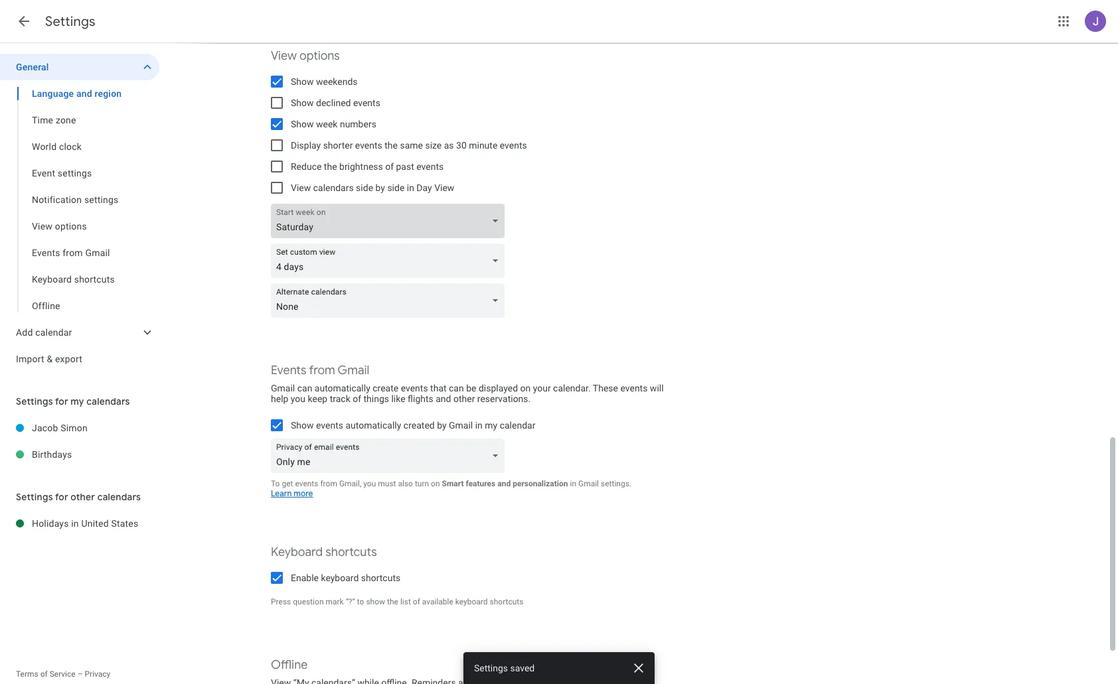Task type: locate. For each thing, give the bounding box(es) containing it.
settings right notification
[[84, 195, 118, 205]]

the left list
[[387, 598, 398, 607]]

states
[[111, 519, 138, 529]]

0 vertical spatial calendar
[[35, 327, 72, 338]]

calendar
[[35, 327, 72, 338], [500, 420, 535, 431]]

settings up notification settings
[[58, 168, 92, 179]]

calendar down reservations.
[[500, 420, 535, 431]]

on inside to get events from gmail, you must also turn on smart features and personalization in gmail settings. learn more
[[431, 479, 440, 489]]

1 horizontal spatial by
[[437, 420, 447, 431]]

1 vertical spatial options
[[55, 221, 87, 232]]

0 vertical spatial other
[[453, 394, 475, 404]]

show left weekends
[[291, 76, 314, 87]]

and left "region"
[[76, 88, 92, 99]]

4 show from the top
[[291, 420, 314, 431]]

1 horizontal spatial keyboard
[[271, 545, 323, 560]]

1 vertical spatial keyboard
[[455, 598, 488, 607]]

events
[[353, 98, 380, 108], [355, 140, 382, 151], [500, 140, 527, 151], [416, 161, 444, 172], [401, 383, 428, 394], [620, 383, 648, 394], [316, 420, 343, 431], [295, 479, 318, 489]]

shorter
[[323, 140, 353, 151]]

0 vertical spatial on
[[520, 383, 531, 394]]

2 show from the top
[[291, 98, 314, 108]]

gmail left settings. at the bottom right of the page
[[578, 479, 599, 489]]

the down shorter
[[324, 161, 337, 172]]

keyboard shortcuts inside "group"
[[32, 274, 115, 285]]

keep
[[308, 394, 327, 404]]

service
[[50, 670, 75, 679]]

question
[[293, 598, 324, 607]]

display shorter events the same size as 30 minute events
[[291, 140, 527, 151]]

keyboard shortcuts down events from gmail
[[32, 274, 115, 285]]

0 vertical spatial for
[[55, 396, 68, 408]]

1 vertical spatial calendar
[[500, 420, 535, 431]]

same
[[400, 140, 423, 151]]

of right terms
[[40, 670, 48, 679]]

1 horizontal spatial offline
[[271, 658, 308, 673]]

0 horizontal spatial side
[[356, 183, 373, 193]]

keyboard up enable
[[271, 545, 323, 560]]

1 vertical spatial on
[[431, 479, 440, 489]]

0 vertical spatial from
[[63, 248, 83, 258]]

on right turn
[[431, 479, 440, 489]]

for up holidays on the bottom left of page
[[55, 491, 68, 503]]

2 for from the top
[[55, 491, 68, 503]]

like
[[391, 394, 405, 404]]

0 vertical spatial automatically
[[315, 383, 370, 394]]

of right track
[[353, 394, 361, 404]]

group
[[0, 80, 159, 319]]

0 vertical spatial events
[[32, 248, 60, 258]]

1 vertical spatial view options
[[32, 221, 87, 232]]

view options inside "group"
[[32, 221, 87, 232]]

1 horizontal spatial and
[[436, 394, 451, 404]]

1 horizontal spatial side
[[387, 183, 405, 193]]

1 horizontal spatial keyboard shortcuts
[[271, 545, 377, 560]]

0 horizontal spatial on
[[431, 479, 440, 489]]

from inside events from gmail gmail can automatically create events that can be displayed on your calendar. these events will help you keep track of things like flights and other reservations.
[[309, 363, 335, 378]]

events right 'get'
[[295, 479, 318, 489]]

available
[[422, 598, 453, 607]]

view
[[271, 48, 297, 64], [291, 183, 311, 193], [434, 183, 454, 193], [32, 221, 52, 232]]

calendars for settings for my calendars
[[86, 396, 130, 408]]

show up display
[[291, 119, 314, 129]]

offline up add calendar
[[32, 301, 60, 311]]

options up events from gmail
[[55, 221, 87, 232]]

from
[[63, 248, 83, 258], [309, 363, 335, 378], [320, 479, 337, 489]]

the
[[385, 140, 398, 151], [324, 161, 337, 172], [387, 598, 398, 607]]

shortcuts
[[74, 274, 115, 285], [326, 545, 377, 560], [361, 573, 400, 584], [490, 598, 523, 607]]

1 horizontal spatial other
[[453, 394, 475, 404]]

gmail inside "group"
[[85, 248, 110, 258]]

keyboard up mark
[[321, 573, 359, 584]]

get
[[282, 479, 293, 489]]

you inside to get events from gmail, you must also turn on smart features and personalization in gmail settings. learn more
[[363, 479, 376, 489]]

0 vertical spatial keyboard
[[32, 274, 72, 285]]

1 vertical spatial from
[[309, 363, 335, 378]]

1 vertical spatial for
[[55, 491, 68, 503]]

automatically
[[315, 383, 370, 394], [346, 420, 401, 431]]

on left your
[[520, 383, 531, 394]]

settings
[[45, 13, 95, 30], [16, 396, 53, 408], [16, 491, 53, 503], [474, 663, 508, 674]]

weekends
[[316, 76, 358, 87]]

1 horizontal spatial can
[[449, 383, 464, 394]]

2 vertical spatial from
[[320, 479, 337, 489]]

1 horizontal spatial events
[[271, 363, 306, 378]]

and
[[76, 88, 92, 99], [436, 394, 451, 404], [497, 479, 511, 489]]

side down past
[[387, 183, 405, 193]]

other up the holidays in united states
[[71, 491, 95, 503]]

1 vertical spatial keyboard shortcuts
[[271, 545, 377, 560]]

holidays
[[32, 519, 69, 529]]

0 horizontal spatial and
[[76, 88, 92, 99]]

0 vertical spatial settings
[[58, 168, 92, 179]]

0 vertical spatial and
[[76, 88, 92, 99]]

for
[[55, 396, 68, 408], [55, 491, 68, 503]]

0 horizontal spatial events
[[32, 248, 60, 258]]

events inside "group"
[[32, 248, 60, 258]]

gmail down notification settings
[[85, 248, 110, 258]]

1 horizontal spatial options
[[300, 48, 340, 64]]

for up "jacob simon"
[[55, 396, 68, 408]]

in right personalization
[[570, 479, 576, 489]]

0 horizontal spatial view options
[[32, 221, 87, 232]]

2 vertical spatial calendars
[[97, 491, 141, 503]]

calendars
[[313, 183, 354, 193], [86, 396, 130, 408], [97, 491, 141, 503]]

1 vertical spatial and
[[436, 394, 451, 404]]

0 horizontal spatial calendar
[[35, 327, 72, 338]]

in left united
[[71, 519, 79, 529]]

1 vertical spatial the
[[324, 161, 337, 172]]

1 can from the left
[[297, 383, 312, 394]]

other right that
[[453, 394, 475, 404]]

help
[[271, 394, 288, 404]]

0 horizontal spatial offline
[[32, 301, 60, 311]]

must
[[378, 479, 396, 489]]

my up jacob simon tree item
[[71, 396, 84, 408]]

events inside events from gmail gmail can automatically create events that can be displayed on your calendar. these events will help you keep track of things like flights and other reservations.
[[271, 363, 306, 378]]

None field
[[271, 204, 510, 238], [271, 244, 510, 278], [271, 284, 510, 318], [271, 439, 510, 473], [271, 204, 510, 238], [271, 244, 510, 278], [271, 284, 510, 318], [271, 439, 510, 473]]

view options
[[271, 48, 340, 64], [32, 221, 87, 232]]

can right help
[[297, 383, 312, 394]]

and right flights
[[436, 394, 451, 404]]

offline down press
[[271, 658, 308, 673]]

features
[[466, 479, 495, 489]]

week
[[316, 119, 338, 129]]

the left same
[[385, 140, 398, 151]]

0 horizontal spatial keyboard
[[321, 573, 359, 584]]

0 horizontal spatial can
[[297, 383, 312, 394]]

automatically left create
[[315, 383, 370, 394]]

1 for from the top
[[55, 396, 68, 408]]

2 vertical spatial and
[[497, 479, 511, 489]]

options up show weekends
[[300, 48, 340, 64]]

calendars up jacob simon tree item
[[86, 396, 130, 408]]

size
[[425, 140, 442, 151]]

0 vertical spatial keyboard shortcuts
[[32, 274, 115, 285]]

1 horizontal spatial my
[[485, 420, 497, 431]]

settings for notification settings
[[84, 195, 118, 205]]

gmail up track
[[338, 363, 369, 378]]

can left be
[[449, 383, 464, 394]]

events up help
[[271, 363, 306, 378]]

events for events from gmail
[[32, 248, 60, 258]]

side
[[356, 183, 373, 193], [387, 183, 405, 193]]

0 horizontal spatial keyboard
[[32, 274, 72, 285]]

0 horizontal spatial keyboard shortcuts
[[32, 274, 115, 285]]

privacy
[[85, 670, 110, 679]]

jacob simon tree item
[[0, 415, 159, 442]]

show for show events automatically created by gmail in my calendar
[[291, 420, 314, 431]]

3 show from the top
[[291, 119, 314, 129]]

0 horizontal spatial you
[[291, 394, 305, 404]]

united
[[81, 519, 109, 529]]

birthdays tree item
[[0, 442, 159, 468]]

1 vertical spatial settings
[[84, 195, 118, 205]]

0 horizontal spatial my
[[71, 396, 84, 408]]

from inside to get events from gmail, you must also turn on smart features and personalization in gmail settings. learn more
[[320, 479, 337, 489]]

keyboard
[[321, 573, 359, 584], [455, 598, 488, 607]]

in down reservations.
[[475, 420, 483, 431]]

keyboard down events from gmail
[[32, 274, 72, 285]]

of left past
[[385, 161, 394, 172]]

calendar up '&'
[[35, 327, 72, 338]]

these
[[593, 383, 618, 394]]

keyboard shortcuts up enable
[[271, 545, 377, 560]]

by down reduce the brightness of past events
[[375, 183, 385, 193]]

1 side from the left
[[356, 183, 373, 193]]

settings left saved
[[474, 663, 508, 674]]

show
[[366, 598, 385, 607]]

by right created
[[437, 420, 447, 431]]

export
[[55, 354, 82, 365]]

and right features
[[497, 479, 511, 489]]

reduce
[[291, 161, 322, 172]]

event settings
[[32, 168, 92, 179]]

automatically down things on the bottom of page
[[346, 420, 401, 431]]

1 vertical spatial events
[[271, 363, 306, 378]]

keyboard
[[32, 274, 72, 285], [271, 545, 323, 560]]

1 horizontal spatial you
[[363, 479, 376, 489]]

keyboard right available
[[455, 598, 488, 607]]

my down reservations.
[[485, 420, 497, 431]]

events for events from gmail gmail can automatically create events that can be displayed on your calendar. these events will help you keep track of things like flights and other reservations.
[[271, 363, 306, 378]]

and inside events from gmail gmail can automatically create events that can be displayed on your calendar. these events will help you keep track of things like flights and other reservations.
[[436, 394, 451, 404]]

2 vertical spatial the
[[387, 598, 398, 607]]

by
[[375, 183, 385, 193], [437, 420, 447, 431]]

settings heading
[[45, 13, 95, 30]]

you inside events from gmail gmail can automatically create events that can be displayed on your calendar. these events will help you keep track of things like flights and other reservations.
[[291, 394, 305, 404]]

my
[[71, 396, 84, 408], [485, 420, 497, 431]]

calendars up states
[[97, 491, 141, 503]]

calendars down reduce
[[313, 183, 354, 193]]

show down keep
[[291, 420, 314, 431]]

0 vertical spatial you
[[291, 394, 305, 404]]

from up keep
[[309, 363, 335, 378]]

as
[[444, 140, 454, 151]]

events down notification
[[32, 248, 60, 258]]

you right help
[[291, 394, 305, 404]]

tree
[[0, 54, 159, 372]]

group containing language and region
[[0, 80, 159, 319]]

events
[[32, 248, 60, 258], [271, 363, 306, 378]]

events left will
[[620, 383, 648, 394]]

notification settings
[[32, 195, 118, 205]]

0 horizontal spatial other
[[71, 491, 95, 503]]

options inside "group"
[[55, 221, 87, 232]]

events down size
[[416, 161, 444, 172]]

notification
[[32, 195, 82, 205]]

language and region
[[32, 88, 122, 99]]

settings up holidays on the bottom left of page
[[16, 491, 53, 503]]

0 vertical spatial options
[[300, 48, 340, 64]]

2 can from the left
[[449, 383, 464, 394]]

gmail down be
[[449, 420, 473, 431]]

settings for settings for other calendars
[[16, 491, 53, 503]]

holidays in united states link
[[32, 511, 159, 537]]

of
[[385, 161, 394, 172], [353, 394, 361, 404], [413, 598, 420, 607], [40, 670, 48, 679]]

1 vertical spatial calendars
[[86, 396, 130, 408]]

import
[[16, 354, 44, 365]]

past
[[396, 161, 414, 172]]

side down reduce the brightness of past events
[[356, 183, 373, 193]]

0 vertical spatial by
[[375, 183, 385, 193]]

on inside events from gmail gmail can automatically create events that can be displayed on your calendar. these events will help you keep track of things like flights and other reservations.
[[520, 383, 531, 394]]

1 horizontal spatial on
[[520, 383, 531, 394]]

view options down notification
[[32, 221, 87, 232]]

show down show weekends
[[291, 98, 314, 108]]

2 horizontal spatial and
[[497, 479, 511, 489]]

view calendars side by side in day view
[[291, 183, 454, 193]]

0 horizontal spatial options
[[55, 221, 87, 232]]

world clock
[[32, 141, 82, 152]]

1 horizontal spatial calendar
[[500, 420, 535, 431]]

in left day
[[407, 183, 414, 193]]

from down notification settings
[[63, 248, 83, 258]]

view down notification
[[32, 221, 52, 232]]

list
[[400, 598, 411, 607]]

1 vertical spatial by
[[437, 420, 447, 431]]

1 vertical spatial you
[[363, 479, 376, 489]]

1 vertical spatial offline
[[271, 658, 308, 673]]

30
[[456, 140, 467, 151]]

automatically inside events from gmail gmail can automatically create events that can be displayed on your calendar. these events will help you keep track of things like flights and other reservations.
[[315, 383, 370, 394]]

view right day
[[434, 183, 454, 193]]

1 horizontal spatial view options
[[271, 48, 340, 64]]

settings for settings for my calendars
[[16, 396, 53, 408]]

offline
[[32, 301, 60, 311], [271, 658, 308, 673]]

1 show from the top
[[291, 76, 314, 87]]

settings up jacob
[[16, 396, 53, 408]]

from left gmail,
[[320, 479, 337, 489]]

you left must
[[363, 479, 376, 489]]

gmail
[[85, 248, 110, 258], [338, 363, 369, 378], [271, 383, 295, 394], [449, 420, 473, 431], [578, 479, 599, 489]]

view options up show weekends
[[271, 48, 340, 64]]

settings right go back icon
[[45, 13, 95, 30]]

press question mark "?" to show the list of available keyboard shortcuts
[[271, 598, 523, 607]]

add calendar
[[16, 327, 72, 338]]



Task type: describe. For each thing, give the bounding box(es) containing it.
your
[[533, 383, 551, 394]]

events from gmail gmail can automatically create events that can be displayed on your calendar. these events will help you keep track of things like flights and other reservations.
[[271, 363, 664, 404]]

events left that
[[401, 383, 428, 394]]

0 vertical spatial the
[[385, 140, 398, 151]]

events up reduce the brightness of past events
[[355, 140, 382, 151]]

events up numbers
[[353, 98, 380, 108]]

holidays in united states tree item
[[0, 511, 159, 537]]

that
[[430, 383, 447, 394]]

learn
[[271, 489, 292, 499]]

–
[[77, 670, 83, 679]]

time
[[32, 115, 53, 125]]

holidays in united states
[[32, 519, 138, 529]]

more
[[294, 489, 313, 499]]

calendars for settings for other calendars
[[97, 491, 141, 503]]

reservations.
[[477, 394, 531, 404]]

tree containing general
[[0, 54, 159, 372]]

shortcuts inside "group"
[[74, 274, 115, 285]]

show week numbers
[[291, 119, 376, 129]]

also
[[398, 479, 413, 489]]

displayed
[[479, 383, 518, 394]]

mark
[[326, 598, 344, 607]]

for for my
[[55, 396, 68, 408]]

0 vertical spatial calendars
[[313, 183, 354, 193]]

jacob simon
[[32, 423, 88, 434]]

minute
[[469, 140, 498, 151]]

calendar.
[[553, 383, 591, 394]]

settings for my calendars
[[16, 396, 130, 408]]

gmail,
[[339, 479, 361, 489]]

settings saved
[[474, 663, 535, 674]]

terms of service link
[[16, 670, 75, 679]]

events right minute
[[500, 140, 527, 151]]

settings for other calendars
[[16, 491, 141, 503]]

of right list
[[413, 598, 420, 607]]

gmail left keep
[[271, 383, 295, 394]]

1 horizontal spatial keyboard
[[455, 598, 488, 607]]

turn
[[415, 479, 429, 489]]

simon
[[61, 423, 88, 434]]

keyboard inside "group"
[[32, 274, 72, 285]]

will
[[650, 383, 664, 394]]

1 vertical spatial other
[[71, 491, 95, 503]]

view down reduce
[[291, 183, 311, 193]]

create
[[373, 383, 399, 394]]

press
[[271, 598, 291, 607]]

to
[[271, 479, 280, 489]]

declined
[[316, 98, 351, 108]]

event
[[32, 168, 55, 179]]

clock
[[59, 141, 82, 152]]

personalization
[[513, 479, 568, 489]]

learn more link
[[271, 489, 313, 499]]

privacy link
[[85, 670, 110, 679]]

terms of service – privacy
[[16, 670, 110, 679]]

show declined events
[[291, 98, 380, 108]]

0 vertical spatial view options
[[271, 48, 340, 64]]

events inside to get events from gmail, you must also turn on smart features and personalization in gmail settings. learn more
[[295, 479, 318, 489]]

be
[[466, 383, 476, 394]]

2 side from the left
[[387, 183, 405, 193]]

import & export
[[16, 354, 82, 365]]

general
[[16, 62, 49, 72]]

general tree item
[[0, 54, 159, 80]]

show for show week numbers
[[291, 119, 314, 129]]

enable keyboard shortcuts
[[291, 573, 400, 584]]

show for show declined events
[[291, 98, 314, 108]]

of inside events from gmail gmail can automatically create events that can be displayed on your calendar. these events will help you keep track of things like flights and other reservations.
[[353, 394, 361, 404]]

1 vertical spatial automatically
[[346, 420, 401, 431]]

things
[[364, 394, 389, 404]]

1 vertical spatial keyboard
[[271, 545, 323, 560]]

0 horizontal spatial by
[[375, 183, 385, 193]]

saved
[[510, 663, 535, 674]]

in inside to get events from gmail, you must also turn on smart features and personalization in gmail settings. learn more
[[570, 479, 576, 489]]

reduce the brightness of past events
[[291, 161, 444, 172]]

"?"
[[346, 598, 355, 607]]

time zone
[[32, 115, 76, 125]]

zone
[[56, 115, 76, 125]]

show for show weekends
[[291, 76, 314, 87]]

go back image
[[16, 13, 32, 29]]

day
[[417, 183, 432, 193]]

brightness
[[339, 161, 383, 172]]

birthdays
[[32, 450, 72, 460]]

created
[[404, 420, 435, 431]]

from for events from gmail
[[63, 248, 83, 258]]

add
[[16, 327, 33, 338]]

0 vertical spatial my
[[71, 396, 84, 408]]

show events automatically created by gmail in my calendar
[[291, 420, 535, 431]]

other inside events from gmail gmail can automatically create events that can be displayed on your calendar. these events will help you keep track of things like flights and other reservations.
[[453, 394, 475, 404]]

language
[[32, 88, 74, 99]]

settings.
[[601, 479, 631, 489]]

settings for my calendars tree
[[0, 415, 159, 468]]

display
[[291, 140, 321, 151]]

settings for settings saved
[[474, 663, 508, 674]]

in inside tree item
[[71, 519, 79, 529]]

0 vertical spatial keyboard
[[321, 573, 359, 584]]

from for events from gmail gmail can automatically create events that can be displayed on your calendar. these events will help you keep track of things like flights and other reservations.
[[309, 363, 335, 378]]

&
[[47, 354, 53, 365]]

view inside "group"
[[32, 221, 52, 232]]

0 vertical spatial offline
[[32, 301, 60, 311]]

numbers
[[340, 119, 376, 129]]

events from gmail
[[32, 248, 110, 258]]

and inside to get events from gmail, you must also turn on smart features and personalization in gmail settings. learn more
[[497, 479, 511, 489]]

view up show weekends
[[271, 48, 297, 64]]

enable
[[291, 573, 319, 584]]

flights
[[408, 394, 433, 404]]

events down track
[[316, 420, 343, 431]]

smart
[[442, 479, 464, 489]]

world
[[32, 141, 57, 152]]

to
[[357, 598, 364, 607]]

settings for event settings
[[58, 168, 92, 179]]

for for other
[[55, 491, 68, 503]]

region
[[95, 88, 122, 99]]

jacob
[[32, 423, 58, 434]]

to get events from gmail, you must also turn on smart features and personalization in gmail settings. learn more
[[271, 479, 631, 499]]

terms
[[16, 670, 38, 679]]

and inside "group"
[[76, 88, 92, 99]]

settings for settings
[[45, 13, 95, 30]]

track
[[330, 394, 350, 404]]

gmail inside to get events from gmail, you must also turn on smart features and personalization in gmail settings. learn more
[[578, 479, 599, 489]]

birthdays link
[[32, 442, 159, 468]]

1 vertical spatial my
[[485, 420, 497, 431]]



Task type: vqa. For each thing, say whether or not it's contained in the screenshot.
automatically in the EVENTS FROM GMAIL GMAIL CAN AUTOMATICALLY CREATE EVENTS THAT CAN BE DISPLAYED ON YOUR CALENDAR. THESE EVENTS WILL HELP YOU KEEP TRACK OF THINGS LIKE FLIGHTS AND OTHER RESERVATIONS.
yes



